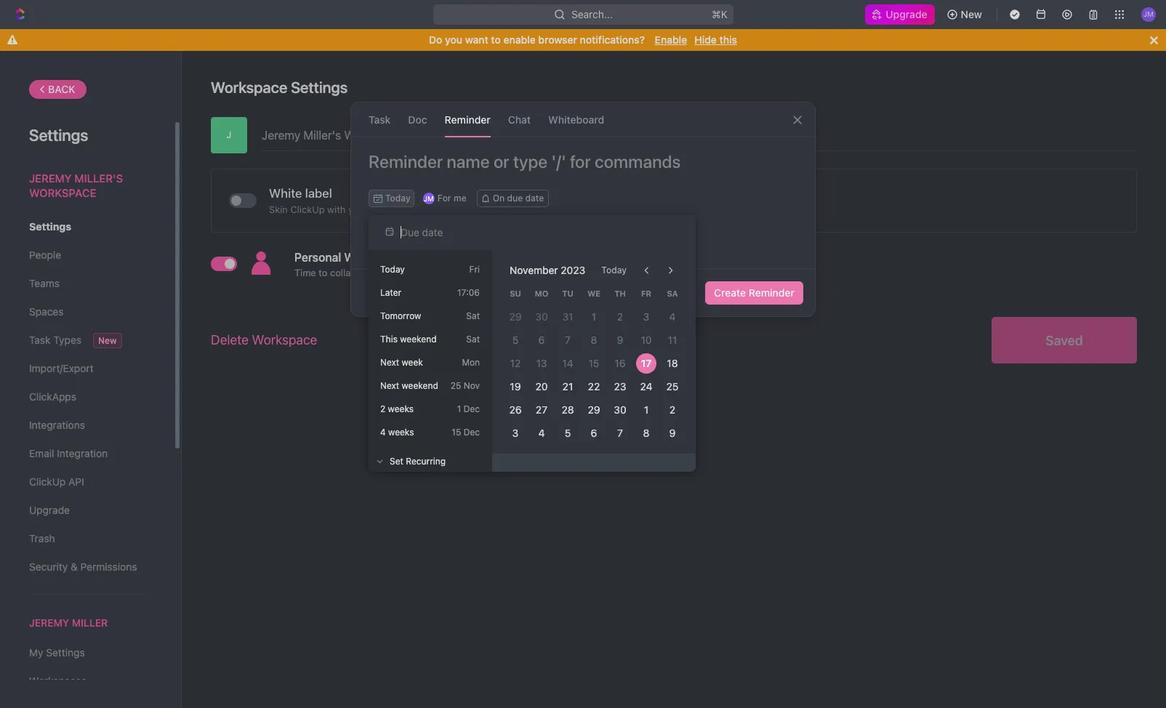Task type: vqa. For each thing, say whether or not it's contained in the screenshot.
Types
yes



Task type: locate. For each thing, give the bounding box(es) containing it.
0 vertical spatial 15
[[589, 357, 600, 369]]

november
[[510, 264, 558, 276]]

9 up 16
[[617, 334, 623, 346]]

1 vertical spatial dec
[[464, 427, 480, 438]]

8 up 22
[[591, 334, 597, 346]]

create reminder button
[[705, 281, 804, 305]]

0 vertical spatial 3
[[643, 311, 650, 323]]

7 down 31
[[565, 334, 571, 346]]

1 vertical spatial next
[[380, 380, 399, 391]]

15 down 1 dec
[[452, 427, 461, 438]]

0 horizontal spatial 6
[[539, 334, 545, 346]]

next
[[380, 357, 399, 368], [380, 380, 399, 391]]

2 sat from the top
[[466, 334, 480, 345]]

30 down mo
[[535, 311, 548, 323]]

21
[[563, 380, 573, 393]]

2 down 18
[[670, 404, 676, 416]]

1 horizontal spatial 8
[[643, 427, 650, 439]]

import/export link
[[29, 356, 145, 381]]

4 up 11
[[669, 311, 676, 323]]

0 horizontal spatial task
[[29, 334, 51, 346]]

25 left nov
[[451, 380, 461, 391]]

features
[[492, 267, 528, 279]]

9 down 18
[[669, 427, 676, 439]]

next for next weekend
[[380, 380, 399, 391]]

8 down the 24
[[643, 427, 650, 439]]

25 for 25 nov
[[451, 380, 461, 391]]

1 horizontal spatial 7
[[617, 427, 623, 439]]

23
[[614, 380, 626, 393]]

upgrade left new button
[[886, 8, 928, 20]]

and
[[455, 203, 472, 215]]

upgrade
[[886, 8, 928, 20], [29, 504, 70, 516]]

mo
[[535, 289, 549, 298]]

dec
[[464, 404, 480, 415], [464, 427, 480, 438]]

1 jeremy from the top
[[29, 172, 72, 185]]

30 down 23
[[614, 404, 627, 416]]

workspace settings
[[211, 79, 348, 96]]

1 horizontal spatial upgrade link
[[866, 4, 935, 25]]

today right your
[[385, 193, 411, 204]]

7
[[565, 334, 571, 346], [617, 427, 623, 439]]

0 vertical spatial this
[[720, 33, 737, 46]]

1 horizontal spatial 25
[[667, 380, 679, 393]]

2 down th
[[617, 311, 623, 323]]

0 vertical spatial next
[[380, 357, 399, 368]]

to right off
[[443, 267, 452, 279]]

clickup api link
[[29, 470, 145, 494]]

0 horizontal spatial new
[[98, 335, 117, 346]]

do
[[429, 33, 442, 46]]

1 horizontal spatial clickup
[[290, 203, 325, 215]]

0 horizontal spatial 7
[[565, 334, 571, 346]]

19
[[510, 380, 521, 393]]

layout
[[408, 251, 444, 264]]

api
[[68, 476, 84, 488]]

upgrade down 'clickup api'
[[29, 504, 70, 516]]

dialog
[[351, 102, 816, 317]]

task inside settings element
[[29, 334, 51, 346]]

3 down 26 on the left bottom of the page
[[512, 427, 519, 439]]

permissions
[[80, 561, 137, 573]]

task types
[[29, 334, 81, 346]]

teams link
[[29, 271, 145, 296]]

1 vertical spatial upgrade
[[29, 504, 70, 516]]

chat
[[508, 113, 531, 125]]

3 up 10
[[643, 311, 650, 323]]

task inside dialog
[[369, 113, 391, 125]]

1 vertical spatial this
[[409, 267, 425, 279]]

0 vertical spatial weeks
[[388, 404, 414, 415]]

reminder right create
[[749, 287, 795, 299]]

0 vertical spatial new
[[961, 8, 982, 20]]

5
[[512, 334, 519, 346], [565, 427, 571, 439]]

1 vertical spatial 15
[[452, 427, 461, 438]]

delete workspace
[[211, 332, 317, 348]]

2 25 from the left
[[667, 380, 679, 393]]

1 vertical spatial 9
[[669, 427, 676, 439]]

jeremy inside the 'jeremy miller's workspace'
[[29, 172, 72, 185]]

next left week
[[380, 357, 399, 368]]

1 vertical spatial weekend
[[402, 380, 438, 391]]

weeks for 2 weeks
[[388, 404, 414, 415]]

nov
[[464, 380, 480, 391]]

delete workspace button
[[211, 324, 317, 356]]

th
[[615, 289, 626, 298]]

today up th
[[602, 265, 627, 276]]

next for next week
[[380, 357, 399, 368]]

settings link
[[29, 215, 145, 239]]

22
[[588, 380, 600, 393]]

0 horizontal spatial to
[[319, 267, 328, 279]]

clickup down label
[[290, 203, 325, 215]]

6 down 22
[[591, 427, 597, 439]]

0 horizontal spatial 30
[[535, 311, 548, 323]]

sat up mon
[[466, 334, 480, 345]]

0 horizontal spatial 3
[[512, 427, 519, 439]]

workspace right delete at the left top
[[252, 332, 317, 348]]

personal workspace layout time to collaborate? turn this off to show all features designed for team productivity.
[[295, 251, 668, 279]]

25 down 18
[[667, 380, 679, 393]]

&
[[71, 561, 78, 573]]

3
[[643, 311, 650, 323], [512, 427, 519, 439]]

today button
[[593, 259, 636, 282]]

0 horizontal spatial upgrade
[[29, 504, 70, 516]]

next week
[[380, 357, 423, 368]]

1 vertical spatial 5
[[565, 427, 571, 439]]

0 horizontal spatial clickup
[[29, 476, 66, 488]]

jeremy up my settings
[[29, 617, 69, 629]]

dec down 1 dec
[[464, 427, 480, 438]]

to down personal
[[319, 267, 328, 279]]

24
[[640, 380, 653, 393]]

1 vertical spatial 7
[[617, 427, 623, 439]]

4 down 2 weeks
[[380, 427, 386, 438]]

1 vertical spatial 6
[[591, 427, 597, 439]]

7 down 23
[[617, 427, 623, 439]]

dec down nov
[[464, 404, 480, 415]]

2 dec from the top
[[464, 427, 480, 438]]

reminder right doc
[[445, 113, 491, 125]]

1 horizontal spatial 6
[[591, 427, 597, 439]]

0 horizontal spatial 9
[[617, 334, 623, 346]]

skin
[[269, 203, 288, 215]]

0 horizontal spatial 4
[[380, 427, 386, 438]]

notifications?
[[580, 33, 645, 46]]

1 horizontal spatial task
[[369, 113, 391, 125]]

2 horizontal spatial 2
[[670, 404, 676, 416]]

⌘k
[[712, 8, 728, 20]]

29
[[509, 311, 522, 323], [588, 404, 600, 416]]

next weekend
[[380, 380, 438, 391]]

0 vertical spatial 6
[[539, 334, 545, 346]]

weeks for 4 weeks
[[388, 427, 414, 438]]

1 25 from the left
[[451, 380, 461, 391]]

1 vertical spatial clickup
[[29, 476, 66, 488]]

29 down 22
[[588, 404, 600, 416]]

1 down 'we'
[[592, 311, 596, 323]]

1 vertical spatial task
[[29, 334, 51, 346]]

1 dec from the top
[[464, 404, 480, 415]]

jeremy miller
[[29, 617, 108, 629]]

task
[[369, 113, 391, 125], [29, 334, 51, 346]]

sat
[[466, 311, 480, 321], [466, 334, 480, 345]]

jeremy for jeremy miller
[[29, 617, 69, 629]]

hide
[[695, 33, 717, 46]]

workspace inside button
[[252, 332, 317, 348]]

settings
[[291, 79, 348, 96], [29, 126, 88, 145], [29, 220, 71, 233], [46, 647, 85, 659]]

28
[[562, 404, 574, 416]]

integrations
[[29, 419, 85, 431]]

0 vertical spatial 7
[[565, 334, 571, 346]]

this right hide
[[720, 33, 737, 46]]

2 next from the top
[[380, 380, 399, 391]]

1 next from the top
[[380, 357, 399, 368]]

1 sat from the top
[[466, 311, 480, 321]]

you
[[445, 33, 463, 46]]

1 vertical spatial reminder
[[749, 287, 795, 299]]

0 horizontal spatial 5
[[512, 334, 519, 346]]

later
[[380, 287, 402, 298]]

logo,
[[431, 203, 453, 215]]

1 vertical spatial 30
[[614, 404, 627, 416]]

0 vertical spatial clickup
[[290, 203, 325, 215]]

5 down '28'
[[565, 427, 571, 439]]

0 horizontal spatial this
[[409, 267, 425, 279]]

1 down the 24
[[644, 404, 649, 416]]

15 up 22
[[589, 357, 600, 369]]

weekend up week
[[400, 334, 437, 345]]

jeremy left miller's
[[29, 172, 72, 185]]

weeks down 2 weeks
[[388, 427, 414, 438]]

upgrade link left new button
[[866, 4, 935, 25]]

productivity.
[[614, 267, 668, 279]]

1 horizontal spatial 1
[[592, 311, 596, 323]]

1 dec
[[457, 404, 480, 415]]

sat down 17:06
[[466, 311, 480, 321]]

1 horizontal spatial reminder
[[749, 287, 795, 299]]

security & permissions
[[29, 561, 137, 573]]

enable
[[504, 33, 536, 46]]

Reminder na﻿me or type '/' for commands text field
[[351, 155, 815, 190]]

workspace up collaborate?
[[344, 251, 405, 264]]

1 vertical spatial jeremy
[[29, 617, 69, 629]]

miller's
[[75, 172, 123, 185]]

this
[[720, 33, 737, 46], [409, 267, 425, 279]]

0 vertical spatial sat
[[466, 311, 480, 321]]

browser
[[538, 33, 577, 46]]

10
[[641, 334, 652, 346]]

team
[[589, 267, 611, 279]]

1 horizontal spatial 15
[[589, 357, 600, 369]]

jeremy
[[29, 172, 72, 185], [29, 617, 69, 629]]

0 vertical spatial 29
[[509, 311, 522, 323]]

dec for 1 dec
[[464, 404, 480, 415]]

set
[[390, 456, 404, 466]]

2 horizontal spatial 4
[[669, 311, 676, 323]]

2 up 4 weeks
[[380, 404, 386, 415]]

1 horizontal spatial 30
[[614, 404, 627, 416]]

1 horizontal spatial new
[[961, 8, 982, 20]]

0 vertical spatial jeremy
[[29, 172, 72, 185]]

0 horizontal spatial 15
[[452, 427, 461, 438]]

new inside settings element
[[98, 335, 117, 346]]

0 horizontal spatial 25
[[451, 380, 461, 391]]

14
[[562, 357, 573, 369]]

4 down 27
[[539, 427, 545, 439]]

weeks up 4 weeks
[[388, 404, 414, 415]]

task left types
[[29, 334, 51, 346]]

1 vertical spatial new
[[98, 335, 117, 346]]

0 vertical spatial 30
[[535, 311, 548, 323]]

0 vertical spatial dec
[[464, 404, 480, 415]]

0 vertical spatial 8
[[591, 334, 597, 346]]

2 horizontal spatial to
[[491, 33, 501, 46]]

custom
[[482, 203, 515, 215]]

task for task
[[369, 113, 391, 125]]

26
[[509, 404, 522, 416]]

0 vertical spatial upgrade
[[886, 8, 928, 20]]

to right the want
[[491, 33, 501, 46]]

6 up 13 on the bottom left of page
[[539, 334, 545, 346]]

clickup
[[290, 203, 325, 215], [29, 476, 66, 488]]

2 jeremy from the top
[[29, 617, 69, 629]]

recurring
[[406, 456, 446, 466]]

0 vertical spatial weekend
[[400, 334, 437, 345]]

0 horizontal spatial 8
[[591, 334, 597, 346]]

1 vertical spatial weeks
[[388, 427, 414, 438]]

create reminder
[[714, 287, 795, 299]]

task left doc
[[369, 113, 391, 125]]

workspace down miller's
[[29, 186, 96, 199]]

1 vertical spatial 29
[[588, 404, 600, 416]]

1 horizontal spatial to
[[443, 267, 452, 279]]

clickup left "api"
[[29, 476, 66, 488]]

25 for 25
[[667, 380, 679, 393]]

1 horizontal spatial this
[[720, 33, 737, 46]]

email integration link
[[29, 441, 145, 466]]

5 up 12
[[512, 334, 519, 346]]

16
[[615, 357, 626, 369]]

security
[[29, 561, 68, 573]]

upgrade link up the trash link on the left of page
[[29, 498, 145, 523]]

4
[[669, 311, 676, 323], [380, 427, 386, 438], [539, 427, 545, 439]]

1 horizontal spatial 9
[[669, 427, 676, 439]]

weekend down week
[[402, 380, 438, 391]]

today up later
[[380, 264, 405, 275]]

0 horizontal spatial reminder
[[445, 113, 491, 125]]

settings element
[[0, 51, 182, 708]]

next up 2 weeks
[[380, 380, 399, 391]]

1 down 25 nov
[[457, 404, 461, 415]]

0 horizontal spatial upgrade link
[[29, 498, 145, 523]]

29 down su
[[509, 311, 522, 323]]

this inside personal workspace layout time to collaborate? turn this off to show all features designed for team productivity.
[[409, 267, 425, 279]]

jeremy miller's workspace
[[29, 172, 123, 199]]

enable
[[655, 33, 687, 46]]

this left off
[[409, 267, 425, 279]]

1 vertical spatial sat
[[466, 334, 480, 345]]

0 vertical spatial task
[[369, 113, 391, 125]]

time
[[295, 267, 316, 279]]

1 vertical spatial 8
[[643, 427, 650, 439]]

trash
[[29, 532, 55, 545]]



Task type: describe. For each thing, give the bounding box(es) containing it.
clickup inside settings element
[[29, 476, 66, 488]]

whiteboard button
[[548, 103, 604, 137]]

white
[[269, 186, 302, 200]]

this weekend
[[380, 334, 437, 345]]

task for task types
[[29, 334, 51, 346]]

0 horizontal spatial 1
[[457, 404, 461, 415]]

off
[[428, 267, 440, 279]]

0 horizontal spatial 29
[[509, 311, 522, 323]]

15 for 15 dec
[[452, 427, 461, 438]]

search...
[[571, 8, 613, 20]]

all
[[480, 267, 490, 279]]

reminder inside create reminder button
[[749, 287, 795, 299]]

people link
[[29, 243, 145, 268]]

import/export
[[29, 362, 94, 375]]

november 2023
[[510, 264, 586, 276]]

brand
[[370, 203, 396, 215]]

teams
[[29, 277, 60, 289]]

dialog containing task
[[351, 102, 816, 317]]

4 weeks
[[380, 427, 414, 438]]

want
[[465, 33, 489, 46]]

collaborate?
[[330, 267, 384, 279]]

weekend for this weekend
[[400, 334, 437, 345]]

tu
[[562, 289, 574, 298]]

task button
[[369, 103, 391, 137]]

weekend for next weekend
[[402, 380, 438, 391]]

week
[[402, 357, 423, 368]]

31
[[562, 311, 573, 323]]

25 nov
[[451, 380, 480, 391]]

workspaces
[[29, 675, 87, 687]]

0 horizontal spatial 2
[[380, 404, 386, 415]]

your
[[348, 203, 368, 215]]

trash link
[[29, 526, 145, 551]]

15 dec
[[452, 427, 480, 438]]

2023
[[561, 264, 586, 276]]

delete
[[211, 332, 249, 348]]

workspaces link
[[29, 669, 145, 694]]

fri
[[469, 264, 480, 275]]

20
[[536, 380, 548, 393]]

whiteboard
[[548, 113, 604, 125]]

show
[[454, 267, 477, 279]]

today inside today dropdown button
[[385, 193, 411, 204]]

today button
[[369, 190, 414, 207]]

tomorrow
[[380, 311, 421, 321]]

clickapps link
[[29, 385, 145, 409]]

1 horizontal spatial 3
[[643, 311, 650, 323]]

fr
[[641, 289, 652, 298]]

jeremy for jeremy miller's workspace
[[29, 172, 72, 185]]

we
[[588, 289, 601, 298]]

17:06
[[457, 287, 480, 298]]

my settings link
[[29, 641, 145, 666]]

clickup inside white label skin clickup with your brand colors, logo, and a custom url.
[[290, 203, 325, 215]]

sat for tomorrow
[[466, 311, 480, 321]]

workspace inside personal workspace layout time to collaborate? turn this off to show all features designed for team productivity.
[[344, 251, 405, 264]]

0 vertical spatial upgrade link
[[866, 4, 935, 25]]

workspace up j
[[211, 79, 287, 96]]

12
[[510, 357, 521, 369]]

1 horizontal spatial 29
[[588, 404, 600, 416]]

white label skin clickup with your brand colors, logo, and a custom url.
[[269, 186, 538, 215]]

Due date text field
[[401, 226, 521, 238]]

set recurring
[[390, 456, 446, 466]]

2 weeks
[[380, 404, 414, 415]]

0 vertical spatial 9
[[617, 334, 623, 346]]

1 vertical spatial upgrade link
[[29, 498, 145, 523]]

chat button
[[508, 103, 531, 137]]

my settings
[[29, 647, 85, 659]]

reminder button
[[445, 103, 491, 137]]

1 horizontal spatial 4
[[539, 427, 545, 439]]

types
[[53, 334, 81, 346]]

1 horizontal spatial 2
[[617, 311, 623, 323]]

11
[[668, 334, 677, 346]]

colors,
[[399, 203, 428, 215]]

15 for 15
[[589, 357, 600, 369]]

for
[[574, 267, 586, 279]]

integration
[[57, 447, 108, 460]]

workspace inside the 'jeremy miller's workspace'
[[29, 186, 96, 199]]

saved button
[[992, 317, 1137, 364]]

j
[[227, 129, 231, 140]]

clickapps
[[29, 391, 76, 403]]

saved
[[1046, 333, 1083, 348]]

27
[[536, 404, 548, 416]]

doc
[[408, 113, 427, 125]]

with
[[327, 203, 346, 215]]

security & permissions link
[[29, 555, 145, 580]]

today inside today button
[[602, 265, 627, 276]]

su
[[510, 289, 521, 298]]

doc button
[[408, 103, 427, 137]]

17
[[641, 357, 652, 369]]

back link
[[29, 80, 86, 99]]

sat for this weekend
[[466, 334, 480, 345]]

1 vertical spatial 3
[[512, 427, 519, 439]]

email integration
[[29, 447, 108, 460]]

people
[[29, 249, 61, 261]]

0 vertical spatial reminder
[[445, 113, 491, 125]]

create
[[714, 287, 746, 299]]

new button
[[941, 3, 991, 26]]

my
[[29, 647, 43, 659]]

new inside button
[[961, 8, 982, 20]]

designed
[[531, 267, 572, 279]]

0 vertical spatial 5
[[512, 334, 519, 346]]

Team Na﻿me text field
[[262, 117, 1137, 151]]

1 horizontal spatial upgrade
[[886, 8, 928, 20]]

2 horizontal spatial 1
[[644, 404, 649, 416]]

spaces link
[[29, 300, 145, 324]]

1 horizontal spatial 5
[[565, 427, 571, 439]]

13
[[536, 357, 547, 369]]

dec for 15 dec
[[464, 427, 480, 438]]

18
[[667, 357, 678, 369]]

upgrade inside settings element
[[29, 504, 70, 516]]



